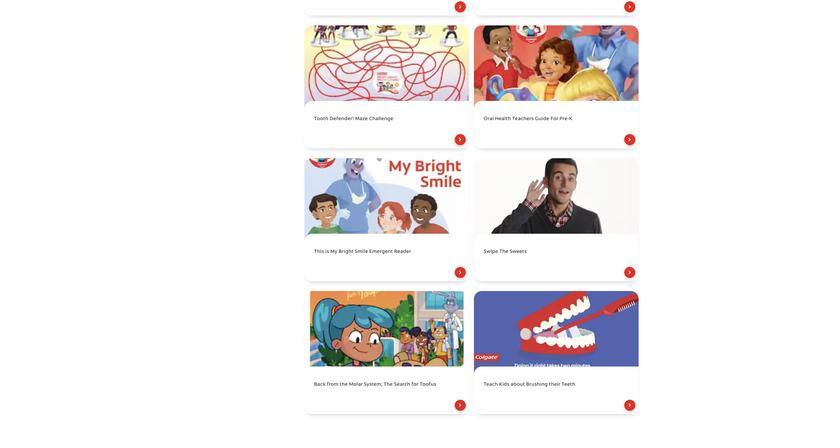 Task type: vqa. For each thing, say whether or not it's contained in the screenshot.
the leftmost The
yes



Task type: describe. For each thing, give the bounding box(es) containing it.
brushing
[[527, 383, 548, 388]]

teeth
[[562, 383, 576, 388]]

for
[[551, 117, 559, 122]]

0 horizontal spatial the
[[384, 383, 393, 388]]

my
[[330, 250, 338, 255]]

sweets
[[510, 250, 527, 255]]

k
[[570, 117, 573, 122]]

tooth defender! maze challenge link
[[305, 101, 469, 149]]

teach
[[484, 383, 498, 388]]

back from the molar system; the search for toofus link
[[305, 367, 469, 415]]

teach kids about brushing their teeth
[[484, 383, 576, 388]]

about
[[511, 383, 525, 388]]

swipe
[[484, 250, 498, 255]]

molar
[[349, 383, 363, 388]]

oral
[[484, 117, 494, 122]]

smile
[[355, 250, 368, 255]]

challenge
[[369, 117, 394, 122]]

bright
[[339, 250, 354, 255]]

is
[[325, 250, 329, 255]]

search
[[394, 383, 411, 388]]

system;
[[364, 383, 383, 388]]

health
[[495, 117, 511, 122]]

the
[[340, 383, 348, 388]]

this
[[314, 250, 324, 255]]

back from the molar system; the search for toofus
[[314, 383, 437, 388]]



Task type: locate. For each thing, give the bounding box(es) containing it.
swipe the sweets link
[[474, 234, 639, 282]]

tooth
[[314, 117, 329, 122]]

1 vertical spatial the
[[384, 383, 393, 388]]

0 vertical spatial the
[[500, 250, 509, 255]]

reader
[[394, 250, 412, 255]]

the
[[500, 250, 509, 255], [384, 383, 393, 388]]

teachers
[[513, 117, 534, 122]]

their
[[549, 383, 561, 388]]

teach kids about brushing their teeth link
[[474, 367, 639, 415]]

swipe the sweets
[[484, 250, 527, 255]]

tooth defender! maze challenge
[[314, 117, 394, 122]]

this is my bright smile emergent reader link
[[305, 234, 469, 282]]

back
[[314, 383, 326, 388]]

guide
[[535, 117, 550, 122]]

for
[[412, 383, 419, 388]]

oral health teachers guide for pre-k
[[484, 117, 573, 122]]

the left search
[[384, 383, 393, 388]]

oral health teachers guide for pre-k link
[[474, 101, 639, 149]]

this is my bright smile emergent reader
[[314, 250, 412, 255]]

the right swipe
[[500, 250, 509, 255]]

emergent
[[370, 250, 393, 255]]

pre-
[[560, 117, 570, 122]]

maze
[[355, 117, 368, 122]]

1 horizontal spatial the
[[500, 250, 509, 255]]

defender!
[[330, 117, 354, 122]]

from
[[327, 383, 339, 388]]

toofus
[[420, 383, 437, 388]]

kids
[[499, 383, 510, 388]]



